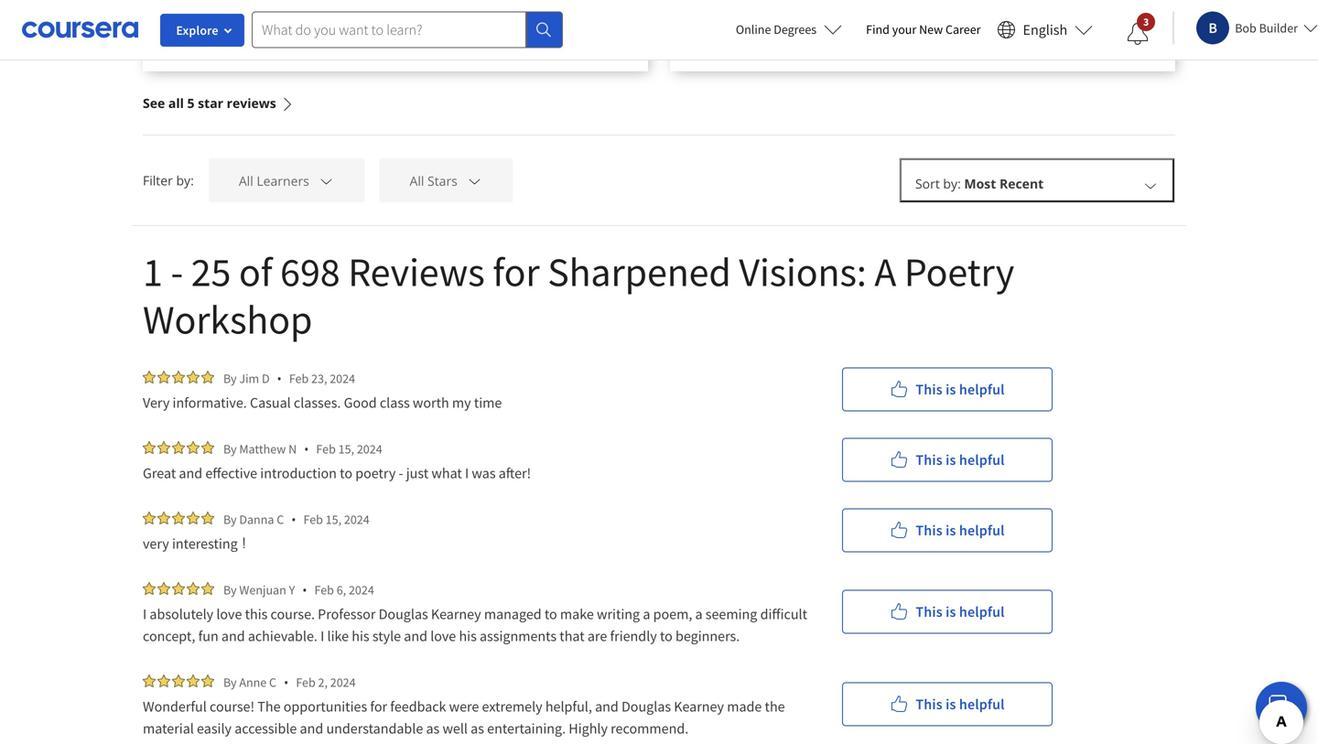 Task type: locate. For each thing, give the bounding box(es) containing it.
by: right sort
[[943, 175, 961, 192]]

by: right 'filter'
[[176, 172, 194, 189]]

2024
[[330, 370, 355, 387], [357, 441, 382, 457], [344, 511, 370, 528], [349, 582, 374, 598], [330, 674, 356, 691]]

by inside by matthew n • feb 15, 2024
[[223, 441, 237, 457]]

2024 right 2,
[[330, 674, 356, 691]]

- left just
[[399, 464, 403, 482]]

0 vertical spatial i
[[465, 464, 469, 482]]

2 this from the top
[[916, 451, 943, 469]]

douglas
[[379, 605, 428, 623], [622, 698, 671, 716]]

interesting！
[[172, 535, 250, 553]]

2 by from the top
[[223, 441, 237, 457]]

• right d
[[277, 370, 282, 387]]

i left like
[[320, 627, 324, 645]]

as
[[426, 720, 440, 738], [471, 720, 484, 738]]

by for informative.
[[223, 370, 237, 387]]

0 vertical spatial douglas
[[379, 605, 428, 623]]

1 vertical spatial kearney
[[674, 698, 724, 716]]

wonderful
[[143, 698, 207, 716]]

love right style
[[430, 627, 456, 645]]

filled star image
[[157, 371, 170, 384], [172, 371, 185, 384], [157, 441, 170, 454], [201, 441, 214, 454], [143, 512, 156, 525], [172, 582, 185, 595], [187, 582, 200, 595], [143, 675, 156, 687], [157, 675, 170, 687], [172, 675, 185, 687]]

i
[[465, 464, 469, 482], [143, 605, 147, 623], [320, 627, 324, 645]]

0 horizontal spatial a
[[643, 605, 650, 623]]

0 horizontal spatial kearney
[[431, 605, 481, 623]]

2 as from the left
[[471, 720, 484, 738]]

feb inside by matthew n • feb 15, 2024
[[316, 441, 336, 457]]

• right the anne
[[284, 674, 289, 691]]

as left well
[[426, 720, 440, 738]]

by wenjuan y • feb 6, 2024
[[223, 581, 374, 599]]

reviews
[[348, 246, 485, 297]]

for inside wonderful course! the opportunities for feedback were extremely helpful, and douglas kearney made the material easily accessible and understandable as well as entertaining. highly recommend.
[[370, 698, 387, 716]]

What do you want to learn? text field
[[252, 11, 526, 48]]

15, for interesting！
[[326, 511, 342, 528]]

and right fun
[[221, 627, 245, 645]]

to left make
[[545, 605, 557, 623]]

0 horizontal spatial for
[[370, 698, 387, 716]]

feb inside by jim d • feb 23, 2024
[[289, 370, 309, 387]]

4 this is helpful from the top
[[916, 603, 1005, 621]]

1 vertical spatial c
[[269, 674, 276, 691]]

0 horizontal spatial as
[[426, 720, 440, 738]]

by inside by jim d • feb 23, 2024
[[223, 370, 237, 387]]

english button
[[990, 0, 1101, 60]]

explore
[[176, 22, 218, 38]]

1 horizontal spatial for
[[493, 246, 540, 297]]

2 all from the left
[[410, 172, 424, 189]]

and right great
[[179, 464, 202, 482]]

all stars button
[[379, 158, 513, 202]]

opportunities
[[284, 698, 367, 716]]

2 vertical spatial i
[[320, 627, 324, 645]]

1 vertical spatial -
[[399, 464, 403, 482]]

feb down introduction
[[303, 511, 323, 528]]

for
[[493, 246, 540, 297], [370, 698, 387, 716]]

1 horizontal spatial -
[[399, 464, 403, 482]]

5 this is helpful button from the top
[[842, 682, 1053, 726]]

0 horizontal spatial -
[[171, 246, 183, 297]]

1 a from the left
[[643, 605, 650, 623]]

helpful for after!
[[959, 451, 1005, 469]]

1 horizontal spatial helpful?
[[747, 18, 801, 37]]

beginners.
[[676, 627, 740, 645]]

by: for filter
[[176, 172, 194, 189]]

2024 right 6,
[[349, 582, 374, 598]]

1 horizontal spatial by:
[[943, 175, 961, 192]]

of
[[239, 246, 272, 297]]

0 horizontal spatial love
[[216, 605, 242, 623]]

this
[[916, 380, 943, 399], [916, 451, 943, 469], [916, 521, 943, 540], [916, 603, 943, 621], [916, 695, 943, 714]]

feb for opportunities
[[296, 674, 316, 691]]

4 this is helpful button from the top
[[842, 590, 1053, 634]]

2024 inside by matthew n • feb 15, 2024
[[357, 441, 382, 457]]

4 is from the top
[[946, 603, 956, 621]]

this is helpful for after!
[[916, 451, 1005, 469]]

matthew
[[239, 441, 286, 457]]

0 vertical spatial to
[[340, 464, 352, 482]]

15, up the great and effective introduction to poetry - just what i was after!
[[338, 441, 354, 457]]

- inside 1 - 25 of 698 reviews for sharpened visions: a poetry workshop
[[171, 246, 183, 297]]

1 is from the top
[[946, 380, 956, 399]]

love
[[216, 605, 242, 623], [430, 627, 456, 645]]

0 vertical spatial for
[[493, 246, 540, 297]]

sharpened
[[548, 246, 731, 297]]

2024 for course.
[[349, 582, 374, 598]]

c inside the by anne c • feb 2, 2024
[[269, 674, 276, 691]]

0 horizontal spatial douglas
[[379, 605, 428, 623]]

3 by from the top
[[223, 511, 237, 528]]

1 vertical spatial i
[[143, 605, 147, 623]]

0 horizontal spatial i
[[143, 605, 147, 623]]

by: for sort
[[943, 175, 961, 192]]

0 horizontal spatial chevron down image
[[466, 172, 483, 189]]

1 horizontal spatial douglas
[[622, 698, 671, 716]]

douglas inside i absolutely love this course. professor douglas kearney managed to make writing a poem, a seeming difficult concept, fun and achievable. i like his style and love his assignments that are friendly to beginners.
[[379, 605, 428, 623]]

all left stars
[[410, 172, 424, 189]]

feb for this
[[314, 582, 334, 598]]

all learners
[[239, 172, 309, 189]]

a up friendly
[[643, 605, 650, 623]]

0 vertical spatial 15,
[[338, 441, 354, 457]]

1 vertical spatial douglas
[[622, 698, 671, 716]]

i up concept,
[[143, 605, 147, 623]]

4 helpful from the top
[[959, 603, 1005, 621]]

2 vertical spatial to
[[660, 627, 673, 645]]

15, inside by danna c • feb 15, 2024
[[326, 511, 342, 528]]

1 horizontal spatial kearney
[[674, 698, 724, 716]]

is for kearney
[[946, 695, 956, 714]]

b
[[1209, 19, 1217, 37]]

1 horizontal spatial to
[[545, 605, 557, 623]]

kearney left made
[[674, 698, 724, 716]]

2 helpful? from the left
[[747, 18, 801, 37]]

a up beginners.
[[695, 605, 703, 623]]

material
[[143, 720, 194, 738]]

understandable
[[326, 720, 423, 738]]

and right style
[[404, 627, 428, 645]]

filled star image
[[143, 371, 156, 384], [187, 371, 200, 384], [201, 371, 214, 384], [143, 441, 156, 454], [172, 441, 185, 454], [187, 441, 200, 454], [157, 512, 170, 525], [172, 512, 185, 525], [187, 512, 200, 525], [201, 512, 214, 525], [143, 582, 156, 595], [157, 582, 170, 595], [201, 582, 214, 595], [187, 675, 200, 687], [201, 675, 214, 687]]

1 horizontal spatial a
[[695, 605, 703, 623]]

this is helpful for writing
[[916, 603, 1005, 621]]

by left the danna
[[223, 511, 237, 528]]

to left poetry
[[340, 464, 352, 482]]

15, down the great and effective introduction to poetry - just what i was after!
[[326, 511, 342, 528]]

his right like
[[352, 627, 369, 645]]

5 by from the top
[[223, 674, 237, 691]]

2024 right '23,'
[[330, 370, 355, 387]]

by inside by danna c • feb 15, 2024
[[223, 511, 237, 528]]

and down opportunities
[[300, 720, 323, 738]]

recent
[[1000, 175, 1044, 192]]

his left assignments
[[459, 627, 477, 645]]

c right the danna
[[277, 511, 284, 528]]

5 helpful from the top
[[959, 695, 1005, 714]]

c
[[277, 511, 284, 528], [269, 674, 276, 691]]

0 vertical spatial c
[[277, 511, 284, 528]]

2024 inside the by anne c • feb 2, 2024
[[330, 674, 356, 691]]

new
[[919, 21, 943, 38]]

this is helpful button for after!
[[842, 438, 1053, 482]]

chevron down image
[[318, 172, 335, 189]]

0 horizontal spatial all
[[239, 172, 253, 189]]

helpful
[[959, 380, 1005, 399], [959, 451, 1005, 469], [959, 521, 1005, 540], [959, 603, 1005, 621], [959, 695, 1005, 714]]

this for kearney
[[916, 695, 943, 714]]

1 horizontal spatial i
[[320, 627, 324, 645]]

douglas up style
[[379, 605, 428, 623]]

helpful?
[[220, 18, 273, 37], [747, 18, 801, 37]]

1 this is helpful button from the top
[[842, 368, 1053, 411]]

4 by from the top
[[223, 582, 237, 598]]

1 vertical spatial for
[[370, 698, 387, 716]]

by for course!
[[223, 674, 237, 691]]

were
[[449, 698, 479, 716]]

2024 for to
[[357, 441, 382, 457]]

to down "poem,"
[[660, 627, 673, 645]]

2 is from the top
[[946, 451, 956, 469]]

chevron down image inside all stars button
[[466, 172, 483, 189]]

1 horizontal spatial all
[[410, 172, 424, 189]]

by inside by wenjuan y • feb 6, 2024
[[223, 582, 237, 598]]

4 this from the top
[[916, 603, 943, 621]]

1 horizontal spatial as
[[471, 720, 484, 738]]

feb left 2,
[[296, 674, 316, 691]]

visions:
[[739, 246, 867, 297]]

feb inside by wenjuan y • feb 6, 2024
[[314, 582, 334, 598]]

2024 inside by danna c • feb 15, 2024
[[344, 511, 370, 528]]

very informative. casual classes. good class worth my time
[[143, 394, 502, 412]]

1 horizontal spatial love
[[430, 627, 456, 645]]

5 is from the top
[[946, 695, 956, 714]]

2 horizontal spatial i
[[465, 464, 469, 482]]

- right 1
[[171, 246, 183, 297]]

1 helpful from the top
[[959, 380, 1005, 399]]

a
[[643, 605, 650, 623], [695, 605, 703, 623]]

helpful for kearney
[[959, 695, 1005, 714]]

0 horizontal spatial his
[[352, 627, 369, 645]]

• right n
[[304, 440, 309, 458]]

all for all stars
[[410, 172, 424, 189]]

None search field
[[252, 11, 563, 48]]

show notifications image
[[1127, 23, 1149, 45]]

degrees
[[774, 21, 817, 38]]

5 this from the top
[[916, 695, 943, 714]]

just
[[406, 464, 429, 482]]

all inside all learners button
[[239, 172, 253, 189]]

n
[[288, 441, 297, 457]]

15,
[[338, 441, 354, 457], [326, 511, 342, 528]]

this is helpful for kearney
[[916, 695, 1005, 714]]

feb
[[289, 370, 309, 387], [316, 441, 336, 457], [303, 511, 323, 528], [314, 582, 334, 598], [296, 674, 316, 691]]

by for and
[[223, 441, 237, 457]]

2024 inside by jim d • feb 23, 2024
[[330, 370, 355, 387]]

0 vertical spatial love
[[216, 605, 242, 623]]

1 horizontal spatial chevron down image
[[1142, 177, 1159, 193]]

feb inside the by anne c • feb 2, 2024
[[296, 674, 316, 691]]

0 vertical spatial -
[[171, 246, 183, 297]]

highly
[[569, 720, 608, 738]]

c inside by danna c • feb 15, 2024
[[277, 511, 284, 528]]

kearney
[[431, 605, 481, 623], [674, 698, 724, 716]]

great
[[143, 464, 176, 482]]

2024 inside by wenjuan y • feb 6, 2024
[[349, 582, 374, 598]]

for inside 1 - 25 of 698 reviews for sharpened visions: a poetry workshop
[[493, 246, 540, 297]]

feb up the great and effective introduction to poetry - just what i was after!
[[316, 441, 336, 457]]

all
[[239, 172, 253, 189], [410, 172, 424, 189]]

feb left '23,'
[[289, 370, 309, 387]]

feb left 6,
[[314, 582, 334, 598]]

by left jim on the left of the page
[[223, 370, 237, 387]]

0 horizontal spatial helpful?
[[220, 18, 273, 37]]

by for interesting！
[[223, 511, 237, 528]]

my
[[452, 394, 471, 412]]

1 horizontal spatial his
[[459, 627, 477, 645]]

as right well
[[471, 720, 484, 738]]

kearney inside wonderful course! the opportunities for feedback were extremely helpful, and douglas kearney made the material easily accessible and understandable as well as entertaining. highly recommend.
[[674, 698, 724, 716]]

course!
[[210, 698, 255, 716]]

sort by: most recent
[[915, 175, 1044, 192]]

anne
[[239, 674, 267, 691]]

by left the anne
[[223, 674, 237, 691]]

c right the anne
[[269, 674, 276, 691]]

and
[[179, 464, 202, 482], [221, 627, 245, 645], [404, 627, 428, 645], [595, 698, 619, 716], [300, 720, 323, 738]]

feedback
[[390, 698, 446, 716]]

bob builder
[[1235, 20, 1298, 36]]

3 button
[[1112, 12, 1164, 56]]

and up highly
[[595, 698, 619, 716]]

by left wenjuan
[[223, 582, 237, 598]]

1 by from the top
[[223, 370, 237, 387]]

1 all from the left
[[239, 172, 253, 189]]

• right "y"
[[302, 581, 307, 599]]

1 helpful? from the left
[[220, 18, 273, 37]]

1 horizontal spatial helpful? button
[[692, 5, 830, 49]]

2 helpful from the top
[[959, 451, 1005, 469]]

informative.
[[173, 394, 247, 412]]

douglas up recommend.
[[622, 698, 671, 716]]

douglas inside wonderful course! the opportunities for feedback were extremely helpful, and douglas kearney made the material easily accessible and understandable as well as entertaining. highly recommend.
[[622, 698, 671, 716]]

by up effective
[[223, 441, 237, 457]]

writing
[[597, 605, 640, 623]]

1 vertical spatial 15,
[[326, 511, 342, 528]]

all inside all stars button
[[410, 172, 424, 189]]

poetry
[[355, 464, 396, 482]]

kearney left managed
[[431, 605, 481, 623]]

feb for classes.
[[289, 370, 309, 387]]

this is helpful
[[916, 380, 1005, 399], [916, 451, 1005, 469], [916, 521, 1005, 540], [916, 603, 1005, 621], [916, 695, 1005, 714]]

love left this
[[216, 605, 242, 623]]

is for after!
[[946, 451, 956, 469]]

0 horizontal spatial helpful? button
[[165, 5, 303, 49]]

danna
[[239, 511, 274, 528]]

5 this is helpful from the top
[[916, 695, 1005, 714]]

concept,
[[143, 627, 195, 645]]

great and effective introduction to poetry - just what i was after!
[[143, 464, 531, 482]]

wonderful course! the opportunities for feedback were extremely helpful, and douglas kearney made the material easily accessible and understandable as well as entertaining. highly recommend.
[[143, 698, 788, 738]]

1 his from the left
[[352, 627, 369, 645]]

the
[[258, 698, 281, 716]]

i left was
[[465, 464, 469, 482]]

time
[[474, 394, 502, 412]]

chevron down image
[[466, 172, 483, 189], [1142, 177, 1159, 193]]

2024 down poetry
[[344, 511, 370, 528]]

25
[[191, 246, 231, 297]]

chat with us image
[[1267, 693, 1296, 722]]

2024 up poetry
[[357, 441, 382, 457]]

by inside the by anne c • feb 2, 2024
[[223, 674, 237, 691]]

helpful? button
[[165, 5, 303, 49], [692, 5, 830, 49]]

the
[[765, 698, 785, 716]]

poetry
[[904, 246, 1014, 297]]

all left learners
[[239, 172, 253, 189]]

0 horizontal spatial by:
[[176, 172, 194, 189]]

15, inside by matthew n • feb 15, 2024
[[338, 441, 354, 457]]

find
[[866, 21, 890, 38]]

2 this is helpful button from the top
[[842, 438, 1053, 482]]

0 vertical spatial kearney
[[431, 605, 481, 623]]

2 this is helpful from the top
[[916, 451, 1005, 469]]



Task type: describe. For each thing, give the bounding box(es) containing it.
• for introduction
[[304, 440, 309, 458]]

• for opportunities
[[284, 674, 289, 691]]

filter
[[143, 172, 173, 189]]

what
[[432, 464, 462, 482]]

absolutely
[[150, 605, 213, 623]]

3
[[1143, 15, 1149, 29]]

english
[[1023, 21, 1068, 39]]

very
[[143, 394, 170, 412]]

well
[[443, 720, 468, 738]]

most
[[964, 175, 996, 192]]

online degrees
[[736, 21, 817, 38]]

kearney inside i absolutely love this course. professor douglas kearney managed to make writing a poem, a seeming difficult concept, fun and achievable. i like his style and love his assignments that are friendly to beginners.
[[431, 605, 481, 623]]

class
[[380, 394, 410, 412]]

this
[[245, 605, 268, 623]]

assignments
[[480, 627, 557, 645]]

entertaining.
[[487, 720, 566, 738]]

star
[[198, 94, 223, 112]]

c for course!
[[269, 674, 276, 691]]

reviews
[[227, 94, 276, 112]]

• for this
[[302, 581, 307, 599]]

worth
[[413, 394, 449, 412]]

all learners button
[[209, 158, 365, 202]]

this for writing
[[916, 603, 943, 621]]

classes.
[[294, 394, 341, 412]]

by matthew n • feb 15, 2024
[[223, 440, 382, 458]]

sort
[[915, 175, 940, 192]]

15, for and
[[338, 441, 354, 457]]

3 this is helpful from the top
[[916, 521, 1005, 540]]

your
[[892, 21, 917, 38]]

this is helpful button for writing
[[842, 590, 1053, 634]]

managed
[[484, 605, 542, 623]]

friendly
[[610, 627, 657, 645]]

2 horizontal spatial to
[[660, 627, 673, 645]]

helpful for writing
[[959, 603, 1005, 621]]

2 helpful? button from the left
[[692, 5, 830, 49]]

accessible
[[235, 720, 297, 738]]

1 vertical spatial to
[[545, 605, 557, 623]]

poem,
[[653, 605, 692, 623]]

feb inside by danna c • feb 15, 2024
[[303, 511, 323, 528]]

a
[[875, 246, 896, 297]]

3 this from the top
[[916, 521, 943, 540]]

easily
[[197, 720, 232, 738]]

was
[[472, 464, 496, 482]]

see
[[143, 94, 165, 112]]

made
[[727, 698, 762, 716]]

1 helpful? button from the left
[[165, 5, 303, 49]]

are
[[588, 627, 607, 645]]

achievable.
[[248, 627, 318, 645]]

stars
[[428, 172, 458, 189]]

see all 5 star reviews
[[143, 94, 276, 112]]

online
[[736, 21, 771, 38]]

by for absolutely
[[223, 582, 237, 598]]

6,
[[337, 582, 346, 598]]

helpful? for 1st helpful? button from right
[[747, 18, 801, 37]]

5
[[187, 94, 195, 112]]

recommend.
[[611, 720, 689, 738]]

2 a from the left
[[695, 605, 703, 623]]

2024 for for
[[330, 674, 356, 691]]

c for interesting！
[[277, 511, 284, 528]]

course.
[[271, 605, 315, 623]]

make
[[560, 605, 594, 623]]

see all 5 star reviews button
[[143, 71, 295, 135]]

find your new career link
[[857, 18, 990, 41]]

jim
[[239, 370, 259, 387]]

by anne c • feb 2, 2024
[[223, 674, 356, 691]]

seeming
[[706, 605, 757, 623]]

coursera image
[[22, 15, 138, 44]]

by jim d • feb 23, 2024
[[223, 370, 355, 387]]

difficult
[[760, 605, 807, 623]]

1 vertical spatial love
[[430, 627, 456, 645]]

explore button
[[160, 14, 244, 47]]

fun
[[198, 627, 219, 645]]

this is helpful button for kearney
[[842, 682, 1053, 726]]

1 - 25 of 698 reviews for sharpened visions: a poetry workshop
[[143, 246, 1014, 345]]

workshop
[[143, 294, 312, 345]]

1 this is helpful from the top
[[916, 380, 1005, 399]]

casual
[[250, 394, 291, 412]]

1 as from the left
[[426, 720, 440, 738]]

this for after!
[[916, 451, 943, 469]]

career
[[946, 21, 981, 38]]

effective
[[205, 464, 257, 482]]

i absolutely love this course. professor douglas kearney managed to make writing a poem, a seeming difficult concept, fun and achievable. i like his style and love his assignments that are friendly to beginners.
[[143, 605, 810, 645]]

3 helpful from the top
[[959, 521, 1005, 540]]

find your new career
[[866, 21, 981, 38]]

1
[[143, 246, 163, 297]]

2024 for good
[[330, 370, 355, 387]]

0 horizontal spatial to
[[340, 464, 352, 482]]

helpful? for 1st helpful? button
[[220, 18, 273, 37]]

wenjuan
[[239, 582, 286, 598]]

by danna c • feb 15, 2024
[[223, 511, 370, 528]]

2 his from the left
[[459, 627, 477, 645]]

very interesting！
[[143, 535, 250, 553]]

bob
[[1235, 20, 1257, 36]]

that
[[560, 627, 585, 645]]

3 is from the top
[[946, 521, 956, 540]]

3 this is helpful button from the top
[[842, 509, 1053, 552]]

1 this from the top
[[916, 380, 943, 399]]

like
[[327, 627, 349, 645]]

introduction
[[260, 464, 337, 482]]

all for all learners
[[239, 172, 253, 189]]

• for classes.
[[277, 370, 282, 387]]

builder
[[1259, 20, 1298, 36]]

all stars
[[410, 172, 458, 189]]

all
[[168, 94, 184, 112]]

is for writing
[[946, 603, 956, 621]]

very
[[143, 535, 169, 553]]

extremely
[[482, 698, 542, 716]]

feb for introduction
[[316, 441, 336, 457]]

learners
[[257, 172, 309, 189]]

style
[[372, 627, 401, 645]]

• right the danna
[[291, 511, 296, 528]]

online degrees button
[[721, 9, 857, 49]]



Task type: vqa. For each thing, say whether or not it's contained in the screenshot.


